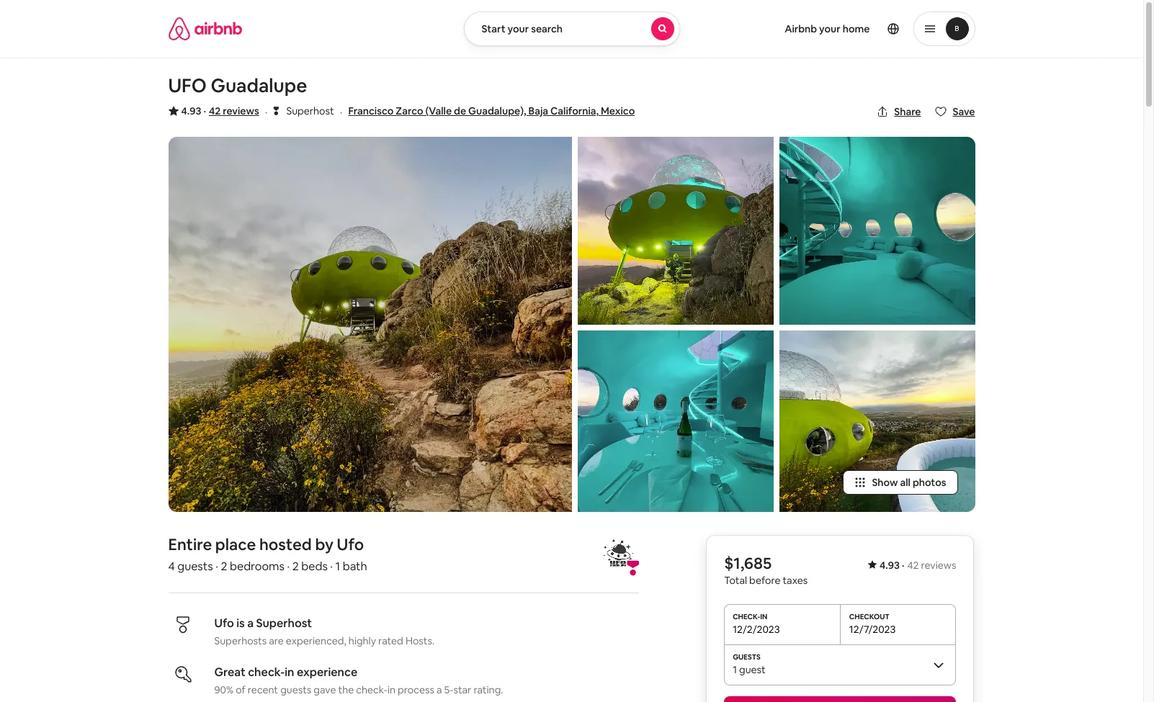 Task type: describe. For each thing, give the bounding box(es) containing it.
process
[[398, 684, 435, 697]]

$1,685 total before taxes
[[725, 554, 808, 588]]

guadalupe),
[[469, 105, 527, 118]]

experience
[[297, 665, 358, 681]]

guest
[[740, 664, 766, 677]]

guests inside entire place hosted by ufo 4 guests · 2 bedrooms · 2 beds · 1 bath
[[178, 559, 213, 575]]

is
[[237, 616, 245, 632]]

ufo guadalupe image 2 image
[[578, 137, 774, 325]]

1 vertical spatial check-
[[356, 684, 388, 697]]

profile element
[[697, 0, 976, 58]]

home
[[843, 22, 871, 35]]

0 vertical spatial check-
[[248, 665, 285, 681]]

start your search
[[482, 22, 563, 35]]

0 vertical spatial 4.93
[[181, 105, 201, 118]]

$1,685
[[725, 554, 772, 574]]

ufo is a superhost superhosts are experienced, highly rated hosts.
[[214, 616, 435, 648]]

1 horizontal spatial in
[[388, 684, 396, 697]]

1 guest button
[[725, 645, 957, 686]]

save
[[953, 105, 976, 118]]

4
[[168, 559, 175, 575]]

1 inside 1 guest popup button
[[733, 664, 737, 677]]

1 guest
[[733, 664, 766, 677]]

beds
[[301, 559, 328, 575]]

1 horizontal spatial reviews
[[922, 559, 957, 572]]

the
[[339, 684, 354, 697]]

total
[[725, 575, 748, 588]]

de
[[454, 105, 466, 118]]

gave
[[314, 684, 336, 697]]

bedrooms
[[230, 559, 285, 575]]

zarco
[[396, 105, 424, 118]]

show
[[873, 477, 899, 490]]

francisco
[[349, 105, 394, 118]]

bath
[[343, 559, 367, 575]]

your for airbnb
[[820, 22, 841, 35]]

entire
[[168, 535, 212, 555]]

start your search button
[[464, 12, 680, 46]]

baja
[[529, 105, 549, 118]]

Start your search search field
[[464, 12, 680, 46]]

1 horizontal spatial 4.93 · 42 reviews
[[880, 559, 957, 572]]

mexico
[[601, 105, 635, 118]]

great
[[214, 665, 246, 681]]

all
[[901, 477, 911, 490]]

1 vertical spatial 42
[[908, 559, 920, 572]]

francisco zarco (valle de guadalupe), baja california, mexico button
[[349, 102, 635, 120]]

experienced,
[[286, 635, 347, 648]]

taxes
[[783, 575, 808, 588]]

ufo
[[214, 616, 234, 632]]

1 vertical spatial 4.93
[[880, 559, 900, 572]]



Task type: locate. For each thing, give the bounding box(es) containing it.
in left process
[[388, 684, 396, 697]]

0 horizontal spatial a
[[247, 616, 254, 632]]

4.93 down "ufo"
[[181, 105, 201, 118]]

star
[[454, 684, 472, 697]]

superhost right 󰀃 on the top left of the page
[[287, 105, 334, 118]]

your inside "link"
[[820, 22, 841, 35]]

·
[[204, 105, 206, 118], [265, 105, 268, 120], [340, 105, 343, 120], [216, 559, 218, 575], [287, 559, 290, 575], [330, 559, 333, 575], [903, 559, 905, 572]]

1 your from the left
[[508, 22, 529, 35]]

90%
[[214, 684, 234, 697]]

1 horizontal spatial 42
[[908, 559, 920, 572]]

superhost
[[287, 105, 334, 118], [256, 616, 312, 632]]

a left 5-
[[437, 684, 442, 697]]

ufo is a superhost. learn more about ufo. image
[[599, 536, 639, 576], [599, 536, 639, 576]]

your inside button
[[508, 22, 529, 35]]

start
[[482, 22, 506, 35]]

ufo guadalupe image 3 image
[[578, 331, 774, 513]]

1 horizontal spatial guests
[[281, 684, 312, 697]]

in
[[285, 665, 294, 681], [388, 684, 396, 697]]

0 horizontal spatial check-
[[248, 665, 285, 681]]

0 vertical spatial guests
[[178, 559, 213, 575]]

1 vertical spatial a
[[437, 684, 442, 697]]

superhosts
[[214, 635, 267, 648]]

0 horizontal spatial 1
[[336, 559, 340, 575]]

reviews
[[223, 105, 259, 118], [922, 559, 957, 572]]

0 vertical spatial reviews
[[223, 105, 259, 118]]

check- right the the
[[356, 684, 388, 697]]

guests
[[178, 559, 213, 575], [281, 684, 312, 697]]

1 vertical spatial reviews
[[922, 559, 957, 572]]

ufo guadalupe image 4 image
[[780, 137, 976, 325]]

1 vertical spatial guests
[[281, 684, 312, 697]]

0 vertical spatial 1
[[336, 559, 340, 575]]

show all photos button
[[844, 471, 958, 495]]

5-
[[444, 684, 454, 697]]

0 horizontal spatial reviews
[[223, 105, 259, 118]]

hosts.
[[406, 635, 435, 648]]

share
[[895, 105, 922, 118]]

0 horizontal spatial 4.93 · 42 reviews
[[181, 105, 259, 118]]

0 vertical spatial a
[[247, 616, 254, 632]]

4.93 · 42 reviews
[[181, 105, 259, 118], [880, 559, 957, 572]]

4.93
[[181, 105, 201, 118], [880, 559, 900, 572]]

a
[[247, 616, 254, 632], [437, 684, 442, 697]]

4.93 up the 12/7/2023
[[880, 559, 900, 572]]

california,
[[551, 105, 599, 118]]

guadalupe
[[211, 74, 307, 98]]

your right start
[[508, 22, 529, 35]]

recent
[[248, 684, 278, 697]]

2 your from the left
[[820, 22, 841, 35]]

save button
[[930, 99, 982, 124]]

0 vertical spatial superhost
[[287, 105, 334, 118]]

a right is
[[247, 616, 254, 632]]

1 inside entire place hosted by ufo 4 guests · 2 bedrooms · 2 beds · 1 bath
[[336, 559, 340, 575]]

1 horizontal spatial 2
[[292, 559, 299, 575]]

2 2 from the left
[[292, 559, 299, 575]]

a inside great check-in experience 90% of recent guests gave the check-in process a 5-star rating.
[[437, 684, 442, 697]]

by ufo
[[315, 535, 364, 555]]

show all photos
[[873, 477, 947, 490]]

your left "home"
[[820, 22, 841, 35]]

rated
[[379, 635, 404, 648]]

your for start
[[508, 22, 529, 35]]

0 horizontal spatial 2
[[221, 559, 227, 575]]

ufo
[[168, 74, 207, 98]]

share button
[[872, 99, 927, 124]]

airbnb
[[785, 22, 818, 35]]

1 2 from the left
[[221, 559, 227, 575]]

2 down "place" at the left bottom of the page
[[221, 559, 227, 575]]

of
[[236, 684, 246, 697]]

2 left "beds"
[[292, 559, 299, 575]]

place
[[215, 535, 256, 555]]

ufo guadalupe image 5 image
[[780, 331, 976, 513]]

1 vertical spatial in
[[388, 684, 396, 697]]

superhost up are
[[256, 616, 312, 632]]

42 reviews button
[[209, 104, 259, 118]]

guests down entire
[[178, 559, 213, 575]]

airbnb your home link
[[777, 14, 879, 44]]

a inside ufo is a superhost superhosts are experienced, highly rated hosts.
[[247, 616, 254, 632]]

check- up recent
[[248, 665, 285, 681]]

airbnb your home
[[785, 22, 871, 35]]

1 left bath
[[336, 559, 340, 575]]

are
[[269, 635, 284, 648]]

(valle
[[426, 105, 452, 118]]

0 vertical spatial 4.93 · 42 reviews
[[181, 105, 259, 118]]

great check-in experience 90% of recent guests gave the check-in process a 5-star rating.
[[214, 665, 504, 697]]

1 horizontal spatial your
[[820, 22, 841, 35]]

0 horizontal spatial 42
[[209, 105, 221, 118]]

1
[[336, 559, 340, 575], [733, 664, 737, 677]]

superhost inside ufo is a superhost superhosts are experienced, highly rated hosts.
[[256, 616, 312, 632]]

check-
[[248, 665, 285, 681], [356, 684, 388, 697]]

1 vertical spatial 4.93 · 42 reviews
[[880, 559, 957, 572]]

photos
[[913, 477, 947, 490]]

1 horizontal spatial a
[[437, 684, 442, 697]]

highly
[[349, 635, 376, 648]]

before
[[750, 575, 781, 588]]

search
[[531, 22, 563, 35]]

1 left guest
[[733, 664, 737, 677]]

· francisco zarco (valle de guadalupe), baja california, mexico
[[340, 105, 635, 120]]

0 horizontal spatial in
[[285, 665, 294, 681]]

in left experience
[[285, 665, 294, 681]]

42
[[209, 105, 221, 118], [908, 559, 920, 572]]

0 horizontal spatial your
[[508, 22, 529, 35]]

ufo guadalupe image 1 image
[[168, 137, 572, 513]]

0 horizontal spatial guests
[[178, 559, 213, 575]]

0 vertical spatial 42
[[209, 105, 221, 118]]

12/7/2023
[[850, 624, 896, 637]]

rating.
[[474, 684, 504, 697]]

2
[[221, 559, 227, 575], [292, 559, 299, 575]]

1 horizontal spatial check-
[[356, 684, 388, 697]]

guests inside great check-in experience 90% of recent guests gave the check-in process a 5-star rating.
[[281, 684, 312, 697]]

0 horizontal spatial 4.93
[[181, 105, 201, 118]]

0 vertical spatial in
[[285, 665, 294, 681]]

󰀃
[[274, 104, 279, 118]]

hosted
[[259, 535, 312, 555]]

1 vertical spatial superhost
[[256, 616, 312, 632]]

your
[[508, 22, 529, 35], [820, 22, 841, 35]]

1 vertical spatial 1
[[733, 664, 737, 677]]

1 horizontal spatial 4.93
[[880, 559, 900, 572]]

ufo guadalupe
[[168, 74, 307, 98]]

guests left gave at the left bottom of the page
[[281, 684, 312, 697]]

entire place hosted by ufo 4 guests · 2 bedrooms · 2 beds · 1 bath
[[168, 535, 367, 575]]

1 horizontal spatial 1
[[733, 664, 737, 677]]

12/2/2023
[[733, 624, 780, 637]]



Task type: vqa. For each thing, say whether or not it's contained in the screenshot.
left 4.93 · 42 reviews
yes



